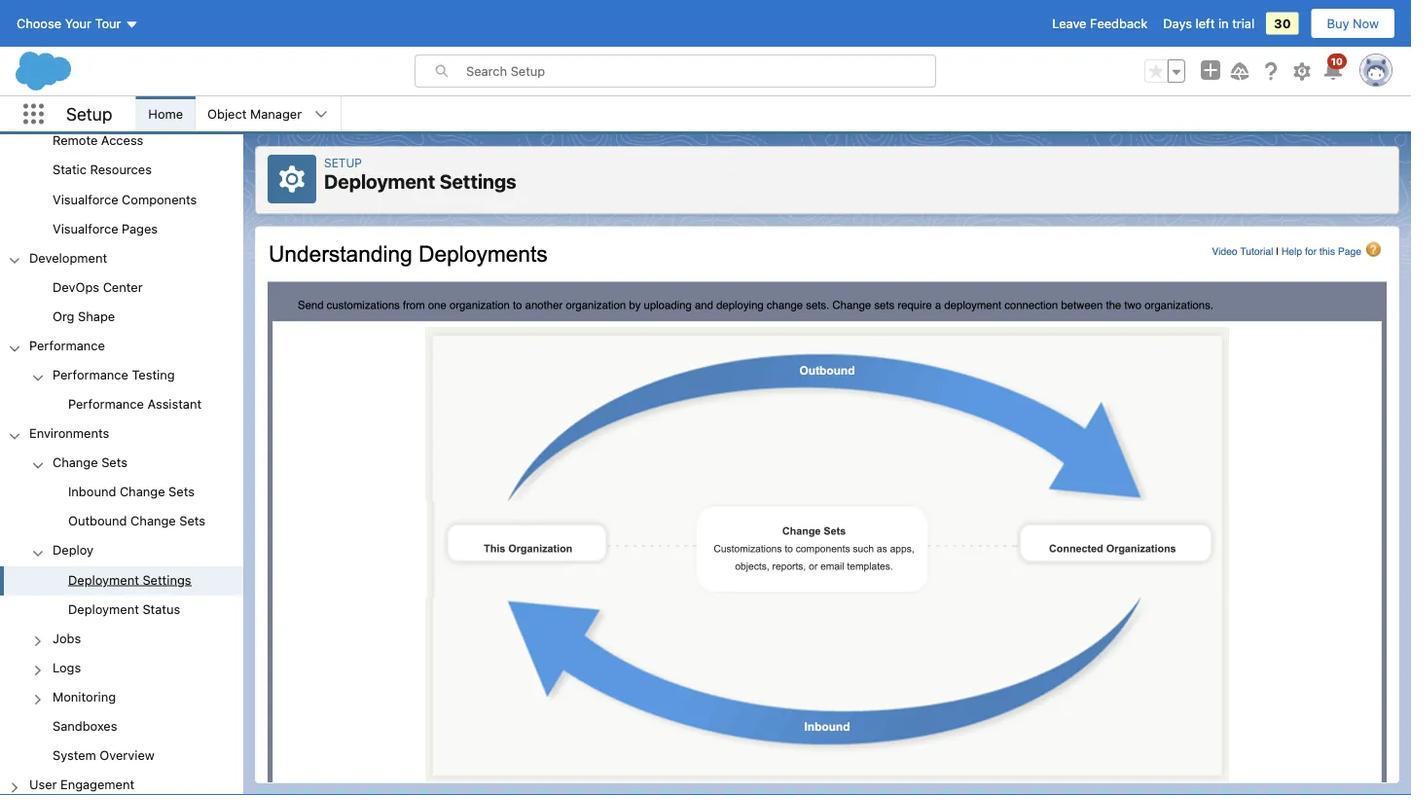 Task type: locate. For each thing, give the bounding box(es) containing it.
assistant
[[148, 397, 202, 411]]

performance
[[29, 338, 105, 353], [53, 367, 128, 382], [68, 397, 144, 411]]

leave feedback
[[1053, 16, 1148, 31]]

setup
[[66, 103, 112, 124], [324, 156, 362, 169]]

pages
[[122, 221, 158, 235]]

devops center link
[[53, 279, 143, 297]]

0 vertical spatial sets
[[101, 455, 128, 470]]

visualforce pages link
[[53, 221, 158, 238]]

visualforce inside "link"
[[53, 192, 118, 206]]

setup link
[[324, 156, 362, 169]]

group containing deployment settings
[[0, 566, 243, 625]]

object manager
[[207, 107, 302, 121]]

deployment settings link
[[68, 572, 191, 590]]

setup for setup deployment settings
[[324, 156, 362, 169]]

0 vertical spatial visualforce
[[53, 192, 118, 206]]

engagement
[[60, 777, 134, 792]]

change for outbound
[[131, 514, 176, 528]]

deployment settings
[[68, 572, 191, 587]]

change up outbound change sets
[[120, 484, 165, 499]]

Search Setup text field
[[466, 55, 936, 87]]

outbound change sets link
[[68, 514, 206, 531]]

change sets
[[53, 455, 128, 470]]

remote access
[[53, 133, 143, 148]]

logs link
[[53, 660, 81, 678]]

sets up outbound change sets
[[169, 484, 195, 499]]

home link
[[137, 96, 195, 131]]

object manager link
[[196, 96, 314, 131]]

environments link
[[29, 426, 109, 443]]

group
[[0, 0, 243, 244], [1145, 59, 1186, 83], [0, 274, 243, 332], [0, 449, 243, 771], [0, 479, 243, 537], [0, 566, 243, 625]]

0 vertical spatial setup
[[66, 103, 112, 124]]

visualforce
[[53, 192, 118, 206], [53, 221, 118, 235]]

left
[[1196, 16, 1215, 31]]

choose your tour
[[17, 16, 121, 31]]

development link
[[29, 250, 107, 268]]

visualforce up development
[[53, 221, 118, 235]]

1 horizontal spatial setup
[[324, 156, 362, 169]]

deploy
[[53, 543, 94, 558]]

change down environments link
[[53, 455, 98, 470]]

sets up inbound change sets
[[101, 455, 128, 470]]

outbound
[[68, 514, 127, 528]]

1 vertical spatial deployment
[[68, 572, 139, 587]]

remote access link
[[53, 133, 143, 151]]

user engagement
[[29, 777, 134, 792]]

2 visualforce from the top
[[53, 221, 118, 235]]

setup for setup
[[66, 103, 112, 124]]

performance down performance testing link
[[68, 397, 144, 411]]

group for development
[[0, 274, 243, 332]]

1 vertical spatial performance
[[53, 367, 128, 382]]

devops center
[[53, 279, 143, 294]]

jobs link
[[53, 631, 81, 648]]

0 vertical spatial performance
[[29, 338, 105, 353]]

sets down the inbound change sets link
[[179, 514, 206, 528]]

group containing devops center
[[0, 274, 243, 332]]

0 vertical spatial deployment
[[324, 170, 435, 193]]

1 visualforce from the top
[[53, 192, 118, 206]]

deploy link
[[53, 543, 94, 561]]

1 vertical spatial settings
[[143, 572, 191, 587]]

visualforce down static resources link
[[53, 192, 118, 206]]

settings inside setup deployment settings
[[440, 170, 517, 193]]

1 vertical spatial change
[[120, 484, 165, 499]]

performance inside performance testing link
[[53, 367, 128, 382]]

deployment inside setup deployment settings
[[324, 170, 435, 193]]

2 vertical spatial change
[[131, 514, 176, 528]]

leave feedback link
[[1053, 16, 1148, 31]]

resources
[[90, 162, 152, 177]]

visualforce for visualforce components
[[53, 192, 118, 206]]

2 vertical spatial deployment
[[68, 602, 139, 616]]

visualforce for visualforce pages
[[53, 221, 118, 235]]

deployment for deployment status
[[68, 602, 139, 616]]

1 vertical spatial visualforce
[[53, 221, 118, 235]]

environments tree item
[[0, 420, 243, 771]]

days
[[1164, 16, 1193, 31]]

settings
[[440, 170, 517, 193], [143, 572, 191, 587]]

performance down org
[[29, 338, 105, 353]]

performance inside the performance assistant link
[[68, 397, 144, 411]]

0 horizontal spatial setup
[[66, 103, 112, 124]]

2 vertical spatial performance
[[68, 397, 144, 411]]

setup inside setup deployment settings
[[324, 156, 362, 169]]

deployment settings tree item
[[0, 566, 243, 596]]

setup deployment settings
[[324, 156, 517, 193]]

2 vertical spatial sets
[[179, 514, 206, 528]]

deployment inside tree item
[[68, 572, 139, 587]]

logs
[[53, 660, 81, 675]]

feedback
[[1090, 16, 1148, 31]]

0 vertical spatial settings
[[440, 170, 517, 193]]

deploy tree item
[[0, 537, 243, 625]]

performance for performance link
[[29, 338, 105, 353]]

static resources link
[[53, 162, 152, 180]]

group for deploy
[[0, 566, 243, 625]]

your
[[65, 16, 92, 31]]

org shape link
[[53, 309, 115, 326]]

0 horizontal spatial settings
[[143, 572, 191, 587]]

visualforce components link
[[53, 192, 197, 209]]

1 vertical spatial sets
[[169, 484, 195, 499]]

deployment
[[324, 170, 435, 193], [68, 572, 139, 587], [68, 602, 139, 616]]

change down the inbound change sets link
[[131, 514, 176, 528]]

components
[[122, 192, 197, 206]]

1 horizontal spatial settings
[[440, 170, 517, 193]]

performance down performance link
[[53, 367, 128, 382]]

sets
[[101, 455, 128, 470], [169, 484, 195, 499], [179, 514, 206, 528]]

user
[[29, 777, 57, 792]]

group containing inbound change sets
[[0, 479, 243, 537]]

1 vertical spatial setup
[[324, 156, 362, 169]]

group containing change sets
[[0, 449, 243, 771]]

change
[[53, 455, 98, 470], [120, 484, 165, 499], [131, 514, 176, 528]]

inbound
[[68, 484, 116, 499]]

change for inbound
[[120, 484, 165, 499]]



Task type: vqa. For each thing, say whether or not it's contained in the screenshot.
Setup corresponding to Setup Deployment Settings
yes



Task type: describe. For each thing, give the bounding box(es) containing it.
access
[[101, 133, 143, 148]]

sets for inbound change sets
[[169, 484, 195, 499]]

performance assistant link
[[68, 397, 202, 414]]

tour
[[95, 16, 121, 31]]

10 button
[[1322, 54, 1347, 83]]

buy now
[[1327, 16, 1379, 31]]

visualforce pages
[[53, 221, 158, 235]]

now
[[1353, 16, 1379, 31]]

outbound change sets
[[68, 514, 206, 528]]

choose your tour button
[[16, 8, 140, 39]]

performance link
[[29, 338, 105, 356]]

static resources
[[53, 162, 152, 177]]

leave
[[1053, 16, 1087, 31]]

change sets tree item
[[0, 449, 243, 537]]

sets for outbound change sets
[[179, 514, 206, 528]]

deployment status
[[68, 602, 180, 616]]

group for environments
[[0, 449, 243, 771]]

group containing remote access
[[0, 0, 243, 244]]

object
[[207, 107, 247, 121]]

sandboxes link
[[53, 719, 117, 736]]

system overview link
[[53, 748, 155, 766]]

monitoring link
[[53, 689, 116, 707]]

buy now button
[[1311, 8, 1396, 39]]

performance assistant
[[68, 397, 202, 411]]

system overview
[[53, 748, 155, 763]]

30
[[1274, 16, 1291, 31]]

trial
[[1233, 16, 1255, 31]]

center
[[103, 279, 143, 294]]

development tree item
[[0, 244, 243, 332]]

choose
[[17, 16, 61, 31]]

sandboxes
[[53, 719, 117, 733]]

manager
[[250, 107, 302, 121]]

settings inside tree item
[[143, 572, 191, 587]]

visualforce components
[[53, 192, 197, 206]]

performance testing tree item
[[0, 361, 243, 420]]

testing
[[132, 367, 175, 382]]

environments
[[29, 426, 109, 440]]

shape
[[78, 309, 115, 323]]

buy
[[1327, 16, 1350, 31]]

change sets link
[[53, 455, 128, 473]]

in
[[1219, 16, 1229, 31]]

deployment status link
[[68, 602, 180, 619]]

inbound change sets link
[[68, 484, 195, 502]]

monitoring
[[53, 689, 116, 704]]

org shape
[[53, 309, 115, 323]]

devops
[[53, 279, 99, 294]]

10
[[1332, 55, 1343, 67]]

inbound change sets
[[68, 484, 195, 499]]

performance for performance testing
[[53, 367, 128, 382]]

development
[[29, 250, 107, 265]]

performance testing
[[53, 367, 175, 382]]

deployment for deployment settings
[[68, 572, 139, 587]]

0 vertical spatial change
[[53, 455, 98, 470]]

system
[[53, 748, 96, 763]]

jobs
[[53, 631, 81, 645]]

org
[[53, 309, 74, 323]]

user engagement link
[[29, 777, 134, 795]]

home
[[148, 107, 183, 121]]

status
[[143, 602, 180, 616]]

performance testing link
[[53, 367, 175, 385]]

days left in trial
[[1164, 16, 1255, 31]]

performance for performance assistant
[[68, 397, 144, 411]]

performance tree item
[[0, 332, 243, 420]]

group for change sets
[[0, 479, 243, 537]]

remote
[[53, 133, 98, 148]]

overview
[[100, 748, 155, 763]]

static
[[53, 162, 87, 177]]



